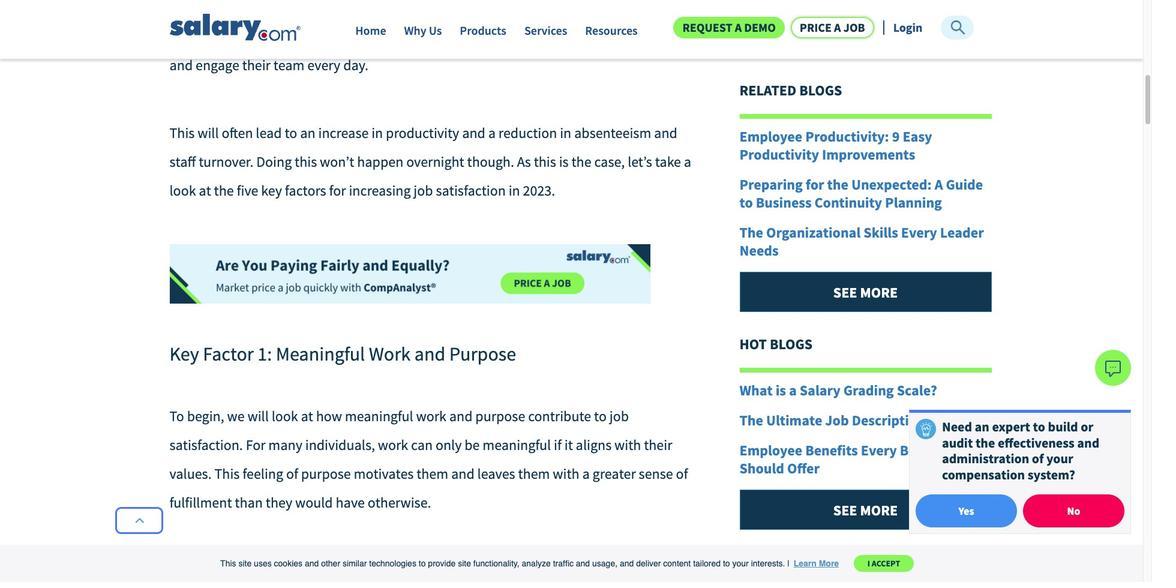 Task type: vqa. For each thing, say whether or not it's contained in the screenshot.
look
yes



Task type: locate. For each thing, give the bounding box(es) containing it.
for right "preparing"
[[806, 175, 825, 194]]

hot
[[740, 335, 767, 354]]

feeling down 'for'
[[243, 465, 283, 483]]

is right what
[[776, 381, 786, 400]]

in left 2023.
[[509, 181, 520, 200]]

1 vertical spatial content
[[664, 559, 691, 569]]

1 vertical spatial or
[[1081, 419, 1094, 436]]

see down the organizational skills every leader needs
[[834, 284, 858, 302]]

site left the uses
[[239, 559, 252, 569]]

cookies
[[274, 559, 303, 569]]

continuity
[[815, 193, 883, 212]]

see for organizational
[[834, 284, 858, 302]]

this for this will often lead to an increase in productivity and a reduction in absenteeism and staff turnover. doing this won't happen overnight though. as this is the case, let's take a look at the five key factors for increasing job satisfaction in 2023.
[[170, 124, 195, 142]]

productivity
[[386, 124, 459, 142]]

your inside finding work that's meaningful also means looking for work that plays to your
[[609, 561, 636, 580]]

1 vertical spatial the
[[740, 411, 764, 430]]

salary.com image
[[170, 14, 300, 42]]

work left the uses
[[218, 561, 248, 580]]

1 vertical spatial would
[[295, 493, 333, 512]]

1 horizontal spatial they
[[437, 27, 464, 46]]

the
[[740, 224, 764, 242], [740, 411, 764, 430]]

unexpected:
[[852, 175, 932, 194]]

cookieconsent dialog
[[0, 545, 1144, 582]]

meaningful
[[276, 342, 365, 366]]

an inside need an expert to build or audit the effectiveness and administration of your compensation system?
[[975, 419, 990, 436]]

1 horizontal spatial is
[[776, 381, 786, 400]]

business down need
[[900, 441, 956, 460]]

1 vertical spatial we
[[227, 407, 245, 425]]

see more for every
[[834, 501, 898, 520]]

a left greater
[[583, 465, 590, 483]]

0 horizontal spatial this
[[295, 153, 317, 171]]

0 vertical spatial every
[[902, 224, 938, 242]]

their left team on the top left of the page
[[242, 56, 271, 75]]

the inside preparing for the unexpected: a guide to business continuity planning
[[828, 175, 849, 194]]

0 vertical spatial see more
[[834, 284, 898, 302]]

purpose down individuals,
[[301, 465, 351, 483]]

1 vertical spatial will
[[248, 407, 269, 425]]

look up many
[[272, 407, 298, 425]]

employee benefits every business should offer
[[740, 441, 956, 478]]

employee up "preparing"
[[740, 127, 803, 146]]

0 horizontal spatial an
[[300, 124, 316, 142]]

for right looking
[[478, 561, 495, 580]]

would inside the is, we would say that it refers to the feeling of being content or fulfilled in a job. to give employees the job satisfaction they desire, employers need to motivate and engage their team every day.
[[284, 0, 321, 17]]

and right work in the left bottom of the page
[[415, 342, 446, 366]]

0 vertical spatial feeling
[[462, 0, 502, 17]]

with up greater
[[615, 436, 641, 454]]

1 vertical spatial satisfaction
[[436, 181, 506, 200]]

the inside need an expert to build or audit the effectiveness and administration of your compensation system?
[[976, 435, 996, 451]]

i accept button
[[854, 555, 914, 572]]

see
[[834, 284, 858, 302], [834, 501, 858, 520]]

blogs
[[770, 335, 813, 354]]

for inside finding work that's meaningful also means looking for work that plays to your
[[478, 561, 495, 580]]

grading
[[844, 381, 894, 400]]

1 horizontal spatial every
[[902, 224, 938, 242]]

this inside the this will often lead to an increase in productivity and a reduction in absenteeism and staff turnover. doing this won't happen overnight though. as this is the case, let's take a look at the five key factors for increasing job satisfaction in 2023.
[[170, 124, 195, 142]]

1 vertical spatial that
[[531, 561, 556, 580]]

1 horizontal spatial look
[[272, 407, 298, 425]]

|
[[788, 559, 790, 569]]

0 horizontal spatial is
[[559, 153, 569, 171]]

2 see more from the top
[[834, 501, 898, 520]]

in up happen
[[372, 124, 383, 142]]

administration
[[943, 450, 1030, 467]]

1 vertical spatial business
[[900, 441, 956, 460]]

1 vertical spatial purpose
[[301, 465, 351, 483]]

1 vertical spatial every
[[861, 441, 897, 460]]

or up resources
[[606, 0, 619, 17]]

business up organizational
[[756, 193, 812, 212]]

2 employee from the top
[[740, 441, 803, 460]]

an right need
[[975, 419, 990, 436]]

job.
[[180, 27, 203, 46]]

in inside the is, we would say that it refers to the feeling of being content or fulfilled in a job. to give employees the job satisfaction they desire, employers need to motivate and engage their team every day.
[[671, 0, 682, 17]]

0 horizontal spatial every
[[861, 441, 897, 460]]

the right 'audit'
[[976, 435, 996, 451]]

1 the from the top
[[740, 224, 764, 242]]

1 vertical spatial see
[[834, 501, 858, 520]]

it inside the is, we would say that it refers to the feeling of being content or fulfilled in a job. to give employees the job satisfaction they desire, employers need to motivate and engage their team every day.
[[375, 0, 384, 17]]

would left the say at top left
[[284, 0, 321, 17]]

productivity:
[[806, 127, 890, 146]]

preparing
[[740, 175, 803, 194]]

0 vertical spatial purpose
[[476, 407, 525, 425]]

they inside the is, we would say that it refers to the feeling of being content or fulfilled in a job. to give employees the job satisfaction they desire, employers need to motivate and engage their team every day.
[[437, 27, 464, 46]]

see for benefits
[[834, 501, 858, 520]]

content inside the is, we would say that it refers to the feeling of being content or fulfilled in a job. to give employees the job satisfaction they desire, employers need to motivate and engage their team every day.
[[557, 0, 604, 17]]

every inside employee benefits every business should offer
[[861, 441, 897, 460]]

1 horizontal spatial satisfaction
[[436, 181, 506, 200]]

or inside the is, we would say that it refers to the feeling of being content or fulfilled in a job. to give employees the job satisfaction they desire, employers need to motivate and engage their team every day.
[[606, 0, 619, 17]]

easy
[[903, 127, 933, 146]]

0 horizontal spatial feeling
[[243, 465, 283, 483]]

0 vertical spatial content
[[557, 0, 604, 17]]

at down turnover.
[[199, 181, 211, 200]]

0 vertical spatial they
[[437, 27, 464, 46]]

2 see more link from the top
[[740, 490, 992, 530]]

for inside the this will often lead to an increase in productivity and a reduction in absenteeism and staff turnover. doing this won't happen overnight though. as this is the case, let's take a look at the five key factors for increasing job satisfaction in 2023.
[[329, 181, 346, 200]]

meaningful up individuals,
[[345, 407, 413, 425]]

your
[[1047, 450, 1074, 467], [733, 559, 749, 569], [609, 561, 636, 580]]

0 horizontal spatial they
[[266, 493, 292, 512]]

0 vertical spatial this
[[170, 124, 195, 142]]

1 horizontal spatial their
[[644, 436, 673, 454]]

0 vertical spatial see
[[834, 284, 858, 302]]

feeling inside the is, we would say that it refers to the feeling of being content or fulfilled in a job. to give employees the job satisfaction they desire, employers need to motivate and engage their team every day.
[[462, 0, 502, 17]]

will inside the this will often lead to an increase in productivity and a reduction in absenteeism and staff turnover. doing this won't happen overnight though. as this is the case, let's take a look at the five key factors for increasing job satisfaction in 2023.
[[198, 124, 219, 142]]

see more link down employee benefits every business should offer link
[[740, 490, 992, 530]]

0 vertical spatial is
[[559, 153, 569, 171]]

an inside the this will often lead to an increase in productivity and a reduction in absenteeism and staff turnover. doing this won't happen overnight though. as this is the case, let's take a look at the five key factors for increasing job satisfaction in 2023.
[[300, 124, 316, 142]]

more for skills
[[861, 284, 898, 302]]

1 vertical spatial see more link
[[740, 490, 992, 530]]

feeling inside to begin, we will look at how meaningful work and purpose contribute to job satisfaction. for many individuals, work can only be meaningful if it aligns with their values. this feeling of purpose motivates them and leaves them with a greater sense of fulfillment than they would have otherwise.
[[243, 465, 283, 483]]

their up sense
[[644, 436, 673, 454]]

a left demo
[[735, 20, 742, 35]]

1 vertical spatial employee
[[740, 441, 803, 460]]

2 vertical spatial this
[[220, 559, 236, 569]]

satisfaction inside the this will often lead to an increase in productivity and a reduction in absenteeism and staff turnover. doing this won't happen overnight though. as this is the case, let's take a look at the five key factors for increasing job satisfaction in 2023.
[[436, 181, 506, 200]]

services link
[[525, 23, 567, 44]]

at inside the this will often lead to an increase in productivity and a reduction in absenteeism and staff turnover. doing this won't happen overnight though. as this is the case, let's take a look at the five key factors for increasing job satisfaction in 2023.
[[199, 181, 211, 200]]

need
[[943, 419, 973, 436]]

2 horizontal spatial for
[[806, 175, 825, 194]]

1 more from the top
[[861, 284, 898, 302]]

0 horizontal spatial at
[[199, 181, 211, 200]]

begin,
[[187, 407, 224, 425]]

at
[[199, 181, 211, 200], [301, 407, 313, 425]]

absenteeism
[[575, 124, 652, 142]]

it right if
[[565, 436, 573, 454]]

content right 'deliver'
[[664, 559, 691, 569]]

will up 'for'
[[248, 407, 269, 425]]

and down job.
[[170, 56, 193, 75]]

in right fulfilled
[[671, 0, 682, 17]]

see more link
[[740, 272, 992, 312], [740, 490, 992, 530]]

that's
[[251, 561, 285, 580]]

1 vertical spatial to
[[170, 407, 184, 425]]

of
[[505, 0, 517, 17], [1032, 450, 1044, 467], [286, 465, 298, 483], [676, 465, 688, 483]]

1 horizontal spatial content
[[664, 559, 691, 569]]

to up aligns
[[594, 407, 607, 425]]

this site uses cookies and other similar technologies to provide site functionality, analyze traffic and usage, and deliver content tailored to your interests. | learn more
[[220, 559, 839, 569]]

1 horizontal spatial or
[[1081, 419, 1094, 436]]

1 vertical spatial feeling
[[243, 465, 283, 483]]

that up home
[[347, 0, 372, 17]]

0 vertical spatial that
[[347, 0, 372, 17]]

0 vertical spatial an
[[300, 124, 316, 142]]

five
[[237, 181, 258, 200]]

2 horizontal spatial your
[[1047, 450, 1074, 467]]

look inside the this will often lead to an increase in productivity and a reduction in absenteeism and staff turnover. doing this won't happen overnight though. as this is the case, let's take a look at the five key factors for increasing job satisfaction in 2023.
[[170, 181, 196, 200]]

for
[[806, 175, 825, 194], [329, 181, 346, 200], [478, 561, 495, 580]]

your left interests.
[[733, 559, 749, 569]]

0 vertical spatial look
[[170, 181, 196, 200]]

see more down the organizational skills every leader needs link
[[834, 284, 898, 302]]

0 horizontal spatial or
[[606, 0, 619, 17]]

request a demo link
[[674, 17, 785, 38]]

a up though.
[[489, 124, 496, 142]]

we right is,
[[263, 0, 281, 17]]

2 the from the top
[[740, 411, 764, 430]]

to right the lead
[[285, 124, 297, 142]]

this up "factors"
[[295, 153, 317, 171]]

individuals,
[[305, 436, 375, 454]]

to left begin,
[[170, 407, 184, 425]]

case,
[[595, 153, 625, 171]]

1 horizontal spatial your
[[733, 559, 749, 569]]

be
[[465, 436, 480, 454]]

0 vertical spatial business
[[756, 193, 812, 212]]

1 see more link from the top
[[740, 272, 992, 312]]

1 vertical spatial at
[[301, 407, 313, 425]]

preparing for the unexpected: a guide to business continuity planning
[[740, 175, 984, 212]]

this right as
[[534, 153, 556, 171]]

see more down employee benefits every business should offer link
[[834, 501, 898, 520]]

with down if
[[553, 465, 580, 483]]

a left job.
[[170, 27, 177, 46]]

0 vertical spatial we
[[263, 0, 281, 17]]

see more link for every
[[740, 490, 992, 530]]

a left salary
[[789, 381, 797, 400]]

or right build
[[1081, 419, 1094, 436]]

more for every
[[861, 501, 898, 520]]

to up needs
[[740, 193, 753, 212]]

we
[[263, 0, 281, 17], [227, 407, 245, 425]]

need an expert to build or audit the effectiveness and administration of your compensation system? document
[[910, 410, 1132, 534]]

every
[[902, 224, 938, 242], [861, 441, 897, 460]]

1 horizontal spatial to
[[206, 27, 220, 46]]

the organizational skills every leader needs link
[[740, 224, 992, 260]]

1 vertical spatial their
[[644, 436, 673, 454]]

0 horizontal spatial with
[[553, 465, 580, 483]]

satisfaction inside the is, we would say that it refers to the feeling of being content or fulfilled in a job. to give employees the job satisfaction they desire, employers need to motivate and engage their team every day.
[[364, 27, 434, 46]]

1 horizontal spatial this
[[534, 153, 556, 171]]

an left increase
[[300, 124, 316, 142]]

0 vertical spatial at
[[199, 181, 211, 200]]

every
[[308, 56, 341, 75]]

is, we would say that it refers to the feeling of being content or fulfilled in a job. to give employees the job satisfaction they desire, employers need to motivate and engage their team every day.
[[170, 0, 682, 75]]

what is a salary grading scale?
[[740, 381, 938, 400]]

2 more from the top
[[861, 501, 898, 520]]

this down satisfaction.
[[215, 465, 240, 483]]

0 horizontal spatial site
[[239, 559, 252, 569]]

see more link down the organizational skills every leader needs link
[[740, 272, 992, 312]]

content up need
[[557, 0, 604, 17]]

1 see from the top
[[834, 284, 858, 302]]

them down can
[[417, 465, 449, 483]]

0 vertical spatial the
[[740, 224, 764, 242]]

should
[[740, 459, 785, 478]]

to right job.
[[206, 27, 220, 46]]

employee down ultimate
[[740, 441, 803, 460]]

1 vertical spatial look
[[272, 407, 298, 425]]

2 related from the top
[[740, 553, 797, 572]]

more down employee benefits every business should offer link
[[861, 501, 898, 520]]

the down employee productivity: 9 easy productivity improvements
[[828, 175, 849, 194]]

factors
[[285, 181, 326, 200]]

more down the organizational skills every leader needs link
[[861, 284, 898, 302]]

at left the how
[[301, 407, 313, 425]]

consult
[[889, 27, 948, 46]]

being
[[520, 0, 554, 17]]

fulfillment
[[170, 493, 232, 512]]

0 vertical spatial to
[[206, 27, 220, 46]]

0 vertical spatial will
[[198, 124, 219, 142]]

purpose
[[476, 407, 525, 425], [301, 465, 351, 483]]

and left "other"
[[305, 559, 319, 569]]

1 horizontal spatial will
[[248, 407, 269, 425]]

site right "provide"
[[458, 559, 471, 569]]

motivates
[[354, 465, 414, 483]]

0 vertical spatial or
[[606, 0, 619, 17]]

skills
[[864, 224, 899, 242]]

and inside need an expert to build or audit the effectiveness and administration of your compensation system?
[[1078, 435, 1100, 451]]

1 vertical spatial more
[[861, 501, 898, 520]]

for down won't
[[329, 181, 346, 200]]

no button
[[1024, 495, 1125, 528]]

or inside need an expert to build or audit the effectiveness and administration of your compensation system?
[[1081, 419, 1094, 436]]

increasing
[[349, 181, 411, 200]]

1 horizontal spatial an
[[975, 419, 990, 436]]

to up the us
[[423, 0, 436, 17]]

their inside to begin, we will look at how meaningful work and purpose contribute to job satisfaction. for many individuals, work can only be meaningful if it aligns with their values. this feeling of purpose motivates them and leaves them with a greater sense of fulfillment than they would have otherwise.
[[644, 436, 673, 454]]

0 vertical spatial satisfaction
[[364, 27, 434, 46]]

content
[[557, 0, 604, 17], [664, 559, 691, 569]]

your for finding work that's meaningful also means looking for work that plays to your
[[609, 561, 636, 580]]

1 horizontal spatial business
[[900, 441, 956, 460]]

engage
[[196, 56, 239, 75]]

feeling up products
[[462, 0, 502, 17]]

1 vertical spatial with
[[553, 465, 580, 483]]

your inside 'cookieconsent' dialog
[[733, 559, 749, 569]]

will
[[198, 124, 219, 142], [248, 407, 269, 425]]

1 vertical spatial meaningful
[[483, 436, 551, 454]]

blogs
[[800, 81, 843, 100]]

0 horizontal spatial business
[[756, 193, 812, 212]]

1 horizontal spatial site
[[458, 559, 471, 569]]

the inside the organizational skills every leader needs
[[740, 224, 764, 242]]

would left have on the bottom
[[295, 493, 333, 512]]

look inside to begin, we will look at how meaningful work and purpose contribute to job satisfaction. for many individuals, work can only be meaningful if it aligns with their values. this feeling of purpose motivates them and leaves them with a greater sense of fulfillment than they would have otherwise.
[[272, 407, 298, 425]]

the organizational skills every leader needs
[[740, 224, 984, 260]]

1 horizontal spatial at
[[301, 407, 313, 425]]

meaningful up leaves
[[483, 436, 551, 454]]

and up be
[[449, 407, 473, 425]]

work left traffic
[[498, 561, 528, 580]]

0 vertical spatial see more link
[[740, 272, 992, 312]]

your left 'deliver'
[[609, 561, 636, 580]]

0 vertical spatial meaningful
[[345, 407, 413, 425]]

that
[[347, 0, 372, 17], [531, 561, 556, 580]]

we right begin,
[[227, 407, 245, 425]]

see more for skills
[[834, 284, 898, 302]]

job inside to begin, we will look at how meaningful work and purpose contribute to job satisfaction. for many individuals, work can only be meaningful if it aligns with their values. this feeling of purpose motivates them and leaves them with a greater sense of fulfillment than they would have otherwise.
[[610, 407, 629, 425]]

request a demo
[[683, 20, 776, 35]]

every down planning at the right top of page
[[902, 224, 938, 242]]

1 vertical spatial is
[[776, 381, 786, 400]]

employee inside employee benefits every business should offer
[[740, 441, 803, 460]]

site
[[239, 559, 252, 569], [458, 559, 471, 569]]

a
[[935, 175, 943, 194]]

and right effectiveness
[[1078, 435, 1100, 451]]

this for this site uses cookies and other similar technologies to provide site functionality, analyze traffic and usage, and deliver content tailored to your interests. | learn more
[[220, 559, 236, 569]]

looking
[[430, 561, 475, 580]]

they inside to begin, we will look at how meaningful work and purpose contribute to job satisfaction. for many individuals, work can only be meaningful if it aligns with their values. this feeling of purpose motivates them and leaves them with a greater sense of fulfillment than they would have otherwise.
[[266, 493, 292, 512]]

0 horizontal spatial purpose
[[301, 465, 351, 483]]

1 vertical spatial it
[[565, 436, 573, 454]]

that left plays at bottom
[[531, 561, 556, 580]]

0 vertical spatial related
[[740, 81, 797, 100]]

1 see more from the top
[[834, 284, 898, 302]]

0 horizontal spatial it
[[375, 0, 384, 17]]

purpose up be
[[476, 407, 525, 425]]

price a job
[[800, 20, 865, 35]]

0 horizontal spatial them
[[417, 465, 449, 483]]

0 vertical spatial more
[[861, 284, 898, 302]]

2 them from the left
[[518, 465, 550, 483]]

0 horizontal spatial satisfaction
[[364, 27, 434, 46]]

1 employee from the top
[[740, 127, 803, 146]]

many
[[269, 436, 303, 454]]

1 horizontal spatial for
[[478, 561, 495, 580]]

the left case,
[[572, 153, 592, 171]]

0 horizontal spatial to
[[170, 407, 184, 425]]

compensation consult
[[784, 27, 948, 46]]

1 horizontal spatial it
[[565, 436, 573, 454]]

0 vertical spatial with
[[615, 436, 641, 454]]

0 horizontal spatial we
[[227, 407, 245, 425]]

this inside 'cookieconsent' dialog
[[220, 559, 236, 569]]

the up the us
[[439, 0, 459, 17]]

1 vertical spatial an
[[975, 419, 990, 436]]

0 horizontal spatial for
[[329, 181, 346, 200]]

need
[[576, 27, 606, 46]]

employee
[[740, 127, 803, 146], [740, 441, 803, 460]]

and up take
[[654, 124, 678, 142]]

0 horizontal spatial will
[[198, 124, 219, 142]]

to left build
[[1034, 419, 1046, 436]]

your inside need an expert to build or audit the effectiveness and administration of your compensation system?
[[1047, 450, 1074, 467]]

this inside to begin, we will look at how meaningful work and purpose contribute to job satisfaction. for many individuals, work can only be meaningful if it aligns with their values. this feeling of purpose motivates them and leaves them with a greater sense of fulfillment than they would have otherwise.
[[215, 465, 240, 483]]

yes
[[959, 504, 975, 518]]

employee inside employee productivity: 9 easy productivity improvements
[[740, 127, 803, 146]]

to inside preparing for the unexpected: a guide to business continuity planning
[[740, 193, 753, 212]]

more
[[819, 559, 839, 569]]

the
[[439, 0, 459, 17], [319, 27, 339, 46], [572, 153, 592, 171], [828, 175, 849, 194], [214, 181, 234, 200], [976, 435, 996, 451]]

it up home
[[375, 0, 384, 17]]

to inside the this will often lead to an increase in productivity and a reduction in absenteeism and staff turnover. doing this won't happen overnight though. as this is the case, let's take a look at the five key factors for increasing job satisfaction in 2023.
[[285, 124, 297, 142]]

team
[[274, 56, 305, 75]]

1 horizontal spatial feeling
[[462, 0, 502, 17]]

is right as
[[559, 153, 569, 171]]

a right price
[[835, 20, 841, 35]]

resources
[[800, 553, 877, 572]]

0 vertical spatial it
[[375, 0, 384, 17]]

turnover.
[[199, 153, 254, 171]]

to inside to begin, we will look at how meaningful work and purpose contribute to job satisfaction. for many individuals, work can only be meaningful if it aligns with their values. this feeling of purpose motivates them and leaves them with a greater sense of fulfillment than they would have otherwise.
[[170, 407, 184, 425]]

0 horizontal spatial your
[[609, 561, 636, 580]]

employees
[[251, 27, 316, 46]]

see down employee benefits every business should offer
[[834, 501, 858, 520]]

the down "preparing"
[[740, 224, 764, 242]]

us
[[429, 23, 442, 38]]

0 horizontal spatial look
[[170, 181, 196, 200]]

finding work that's meaningful also means looking for work that plays to your
[[170, 561, 687, 582]]

them
[[417, 465, 449, 483], [518, 465, 550, 483]]

the down what
[[740, 411, 764, 430]]

to right plays at bottom
[[593, 561, 606, 580]]

audit
[[943, 435, 973, 451]]

1 related from the top
[[740, 81, 797, 100]]

meaningful left also
[[288, 561, 356, 580]]

1 horizontal spatial that
[[531, 561, 556, 580]]

to inside the is, we would say that it refers to the feeling of being content or fulfilled in a job. to give employees the job satisfaction they desire, employers need to motivate and engage their team every day.
[[206, 27, 220, 46]]

2 see from the top
[[834, 501, 858, 520]]

look
[[170, 181, 196, 200], [272, 407, 298, 425]]

1 horizontal spatial we
[[263, 0, 281, 17]]

1 vertical spatial related
[[740, 553, 797, 572]]

this up staff
[[170, 124, 195, 142]]

1 horizontal spatial them
[[518, 465, 550, 483]]

this will often lead to an increase in productivity and a reduction in absenteeism and staff turnover. doing this won't happen overnight though. as this is the case, let's take a look at the five key factors for increasing job satisfaction in 2023.
[[170, 124, 692, 200]]

this left the uses
[[220, 559, 236, 569]]

every down description
[[861, 441, 897, 460]]

of inside need an expert to build or audit the effectiveness and administration of your compensation system?
[[1032, 450, 1044, 467]]



Task type: describe. For each thing, give the bounding box(es) containing it.
checklist
[[929, 411, 987, 430]]

means
[[387, 561, 427, 580]]

see more link for skills
[[740, 272, 992, 312]]

9
[[893, 127, 900, 146]]

job inside the this will often lead to an increase in productivity and a reduction in absenteeism and staff turnover. doing this won't happen overnight though. as this is the case, let's take a look at the five key factors for increasing job satisfaction in 2023.
[[414, 181, 433, 200]]

job inside the is, we would say that it refers to the feeling of being content or fulfilled in a job. to give employees the job satisfaction they desire, employers need to motivate and engage their team every day.
[[342, 27, 361, 46]]

preparing for the unexpected: a guide to business continuity planning link
[[740, 175, 992, 212]]

and up though.
[[462, 124, 486, 142]]

need an expert to build or audit the effectiveness and administration of your compensation system?
[[943, 419, 1100, 483]]

to right tailored
[[723, 559, 730, 569]]

greater
[[593, 465, 636, 483]]

business inside employee benefits every business should offer
[[900, 441, 956, 460]]

a inside the is, we would say that it refers to the feeling of being content or fulfilled in a job. to give employees the job satisfaction they desire, employers need to motivate and engage their team every day.
[[170, 27, 177, 46]]

your for need an expert to build or audit the effectiveness and administration of your compensation system?
[[1047, 450, 1074, 467]]

related resources
[[740, 553, 877, 572]]

functionality,
[[474, 559, 520, 569]]

key factor 1: meaningful work and purpose
[[170, 342, 516, 366]]

refers
[[386, 0, 421, 17]]

resources link
[[586, 23, 638, 44]]

learn more button
[[792, 555, 841, 573]]

why us
[[404, 23, 442, 38]]

system?
[[1028, 466, 1076, 483]]

content inside 'cookieconsent' dialog
[[664, 559, 691, 569]]

purpose
[[449, 342, 516, 366]]

to begin, we will look at how meaningful work and purpose contribute to job satisfaction. for many individuals, work can only be meaningful if it aligns with their values. this feeling of purpose motivates them and leaves them with a greater sense of fulfillment than they would have otherwise.
[[170, 407, 688, 512]]

to inside finding work that's meaningful also means looking for work that plays to your
[[593, 561, 606, 580]]

a right take
[[684, 153, 692, 171]]

1 them from the left
[[417, 465, 449, 483]]

request
[[683, 20, 733, 35]]

would inside to begin, we will look at how meaningful work and purpose contribute to job satisfaction. for many individuals, work can only be meaningful if it aligns with their values. this feeling of purpose motivates them and leaves them with a greater sense of fulfillment than they would have otherwise.
[[295, 493, 333, 512]]

demo
[[745, 20, 776, 35]]

a inside to begin, we will look at how meaningful work and purpose contribute to job satisfaction. for many individuals, work can only be meaningful if it aligns with their values. this feeling of purpose motivates them and leaves them with a greater sense of fulfillment than they would have otherwise.
[[583, 465, 590, 483]]

compensation consult link
[[740, 21, 992, 52]]

key
[[170, 342, 199, 366]]

and down be
[[451, 465, 475, 483]]

uses
[[254, 559, 272, 569]]

offer
[[788, 459, 820, 478]]

of inside the is, we would say that it refers to the feeling of being content or fulfilled in a job. to give employees the job satisfaction they desire, employers need to motivate and engage their team every day.
[[505, 0, 517, 17]]

motivate
[[624, 27, 678, 46]]

login
[[894, 20, 923, 35]]

and right traffic
[[576, 559, 590, 569]]

tailored
[[693, 559, 721, 569]]

is,
[[247, 0, 260, 17]]

organizational
[[767, 224, 861, 242]]

work
[[369, 342, 411, 366]]

usage,
[[593, 559, 618, 569]]

doing
[[257, 153, 292, 171]]

and inside the is, we would say that it refers to the feeling of being content or fulfilled in a job. to give employees the job satisfaction they desire, employers need to motivate and engage their team every day.
[[170, 56, 193, 75]]

other
[[321, 559, 340, 569]]

let's
[[628, 153, 652, 171]]

analyze
[[522, 559, 551, 569]]

give
[[223, 27, 248, 46]]

2023.
[[523, 181, 555, 200]]

it inside to begin, we will look at how meaningful work and purpose contribute to job satisfaction. for many individuals, work can only be meaningful if it aligns with their values. this feeling of purpose motivates them and leaves them with a greater sense of fulfillment than they would have otherwise.
[[565, 436, 573, 454]]

compensation
[[784, 27, 886, 46]]

employee productivity: 9 easy productivity improvements
[[740, 127, 933, 164]]

day.
[[343, 56, 369, 75]]

related for related resources
[[740, 553, 797, 572]]

also
[[359, 561, 384, 580]]

scale?
[[897, 381, 938, 400]]

no
[[1068, 504, 1081, 518]]

technologies
[[369, 559, 417, 569]]

resources
[[586, 23, 638, 38]]

is inside the this will often lead to an increase in productivity and a reduction in absenteeism and staff turnover. doing this won't happen overnight though. as this is the case, let's take a look at the five key factors for increasing job satisfaction in 2023.
[[559, 153, 569, 171]]

happen
[[357, 153, 404, 171]]

1 site from the left
[[239, 559, 252, 569]]

search image
[[950, 19, 967, 36]]

say
[[324, 0, 344, 17]]

price
[[800, 20, 832, 35]]

what
[[740, 381, 773, 400]]

price a job cta image
[[170, 245, 651, 304]]

1 this from the left
[[295, 153, 317, 171]]

will inside to begin, we will look at how meaningful work and purpose contribute to job satisfaction. for many individuals, work can only be meaningful if it aligns with their values. this feeling of purpose motivates them and leaves them with a greater sense of fulfillment than they would have otherwise.
[[248, 407, 269, 425]]

why
[[404, 23, 427, 38]]

1:
[[258, 342, 272, 366]]

the for the organizational skills every leader needs
[[740, 224, 764, 242]]

and left 'deliver'
[[620, 559, 634, 569]]

only
[[436, 436, 462, 454]]

the ultimate job description checklist link
[[740, 411, 992, 430]]

business inside preparing for the unexpected: a guide to business continuity planning
[[756, 193, 812, 212]]

job
[[826, 411, 849, 430]]

than
[[235, 493, 263, 512]]

at inside to begin, we will look at how meaningful work and purpose contribute to job satisfaction. for many individuals, work can only be meaningful if it aligns with their values. this feeling of purpose motivates them and leaves them with a greater sense of fulfillment than they would have otherwise.
[[301, 407, 313, 425]]

aligns
[[576, 436, 612, 454]]

we inside the is, we would say that it refers to the feeling of being content or fulfilled in a job. to give employees the job satisfaction they desire, employers need to motivate and engage their team every day.
[[263, 0, 281, 17]]

1 horizontal spatial purpose
[[476, 407, 525, 425]]

learn
[[794, 559, 817, 569]]

leader
[[941, 224, 984, 242]]

to left "provide"
[[419, 559, 426, 569]]

price a job link
[[791, 17, 875, 38]]

the left five
[[214, 181, 234, 200]]

the for the ultimate job description checklist
[[740, 411, 764, 430]]

staff
[[170, 153, 196, 171]]

to right need
[[609, 27, 621, 46]]

to inside to begin, we will look at how meaningful work and purpose contribute to job satisfaction. for many individuals, work can only be meaningful if it aligns with their values. this feeling of purpose motivates them and leaves them with a greater sense of fulfillment than they would have otherwise.
[[594, 407, 607, 425]]

increase
[[318, 124, 369, 142]]

leaves
[[478, 465, 515, 483]]

their inside the is, we would say that it refers to the feeling of being content or fulfilled in a job. to give employees the job satisfaction they desire, employers need to motivate and engage their team every day.
[[242, 56, 271, 75]]

employee benefits every business should offer link
[[740, 441, 992, 478]]

won't
[[320, 153, 354, 171]]

salary
[[800, 381, 841, 400]]

login link
[[894, 20, 923, 35]]

factor
[[203, 342, 254, 366]]

otherwise.
[[368, 493, 431, 512]]

work left can
[[378, 436, 408, 454]]

1 horizontal spatial with
[[615, 436, 641, 454]]

that inside the is, we would say that it refers to the feeling of being content or fulfilled in a job. to give employees the job satisfaction they desire, employers need to motivate and engage their team every day.
[[347, 0, 372, 17]]

lead
[[256, 124, 282, 142]]

what is a salary grading scale? link
[[740, 381, 992, 400]]

every inside the organizational skills every leader needs
[[902, 224, 938, 242]]

traffic
[[553, 559, 574, 569]]

that inside finding work that's meaningful also means looking for work that plays to your
[[531, 561, 556, 580]]

interests.
[[751, 559, 786, 569]]

hot blogs
[[740, 335, 813, 354]]

meaningful inside finding work that's meaningful also means looking for work that plays to your
[[288, 561, 356, 580]]

2 site from the left
[[458, 559, 471, 569]]

i
[[868, 558, 870, 569]]

employee productivity: 9 easy productivity improvements link
[[740, 127, 992, 164]]

2 this from the left
[[534, 153, 556, 171]]

employee for should
[[740, 441, 803, 460]]

in right the reduction
[[560, 124, 572, 142]]

if
[[554, 436, 562, 454]]

take
[[655, 153, 681, 171]]

the ultimate job description checklist
[[740, 411, 987, 430]]

fulfilled
[[622, 0, 668, 17]]

the down the say at top left
[[319, 27, 339, 46]]

satisfaction.
[[170, 436, 243, 454]]

deliver
[[636, 559, 661, 569]]

to inside need an expert to build or audit the effectiveness and administration of your compensation system?
[[1034, 419, 1046, 436]]

employee for productivity
[[740, 127, 803, 146]]

we inside to begin, we will look at how meaningful work and purpose contribute to job satisfaction. for many individuals, work can only be meaningful if it aligns with their values. this feeling of purpose motivates them and leaves them with a greater sense of fulfillment than they would have otherwise.
[[227, 407, 245, 425]]

have
[[336, 493, 365, 512]]

for inside preparing for the unexpected: a guide to business continuity planning
[[806, 175, 825, 194]]

related for related blogs
[[740, 81, 797, 100]]

work up can
[[416, 407, 447, 425]]



